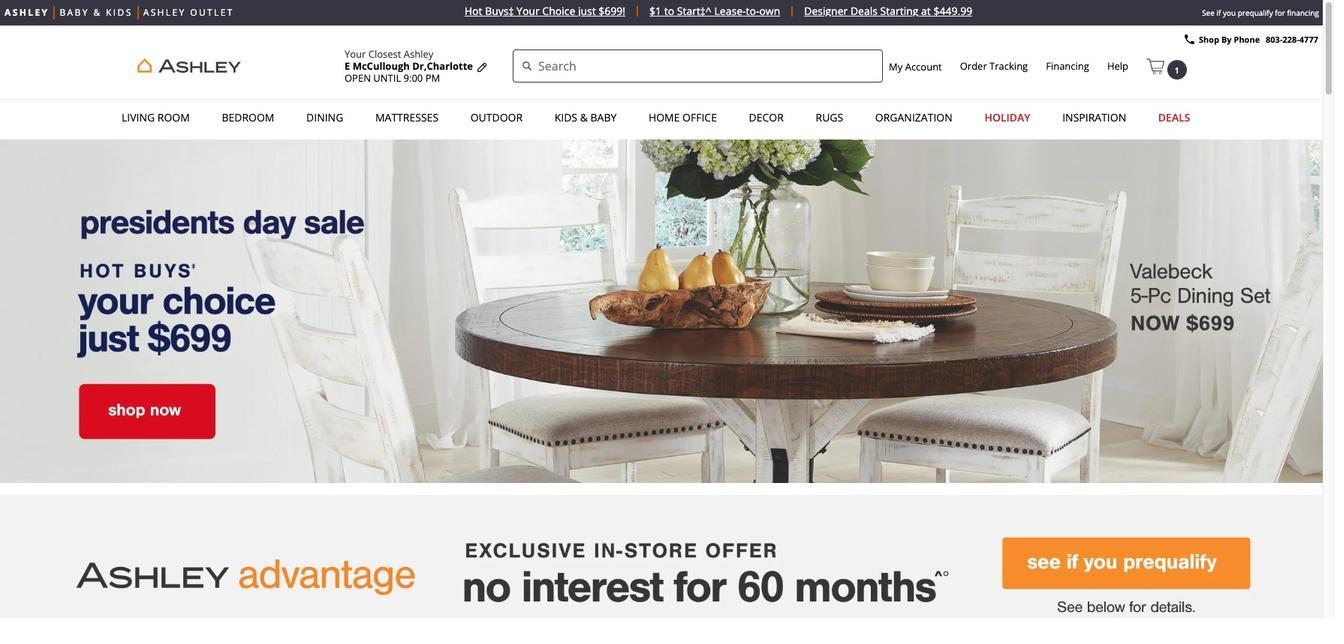 Task type: describe. For each thing, give the bounding box(es) containing it.
mccullough
[[353, 59, 410, 73]]

bedroom link
[[217, 104, 279, 132]]

kids & baby
[[555, 110, 617, 125]]

outdoor
[[470, 110, 523, 125]]

financing
[[1287, 8, 1319, 18]]

own
[[759, 4, 780, 18]]

tracking
[[990, 59, 1028, 73]]

closest
[[368, 47, 401, 61]]

mattresses link
[[371, 104, 443, 132]]

designer deals starting at $449.99 link
[[793, 4, 984, 18]]

home office link
[[644, 104, 721, 132]]

0 horizontal spatial deals
[[850, 4, 878, 18]]

change location image
[[476, 61, 488, 73]]

$1 to start‡^ lease-to-own link
[[638, 4, 793, 18]]

none search field inside banner
[[513, 50, 883, 83]]

my account link
[[889, 60, 942, 73]]

for
[[1275, 8, 1285, 18]]

dining
[[306, 110, 343, 125]]

803-228-4777 link
[[1266, 34, 1318, 45]]

deals link
[[1154, 104, 1195, 132]]

ashley link
[[5, 6, 49, 20]]

ashley
[[5, 6, 49, 19]]

& for baby
[[93, 6, 102, 19]]

holiday
[[984, 110, 1030, 125]]

phone
[[1234, 34, 1260, 45]]

home
[[649, 110, 680, 125]]

office
[[682, 110, 717, 125]]

deals inside deals link
[[1158, 110, 1190, 125]]

shop by phone 803-228-4777
[[1199, 34, 1318, 45]]

home office
[[649, 110, 717, 125]]

banner containing living room
[[0, 26, 1323, 136]]

bedroom
[[222, 110, 274, 125]]

financing link
[[1046, 59, 1089, 73]]

order tracking
[[960, 59, 1028, 73]]

hot
[[465, 4, 482, 18]]

choice
[[542, 4, 575, 18]]

order
[[960, 59, 987, 73]]

e
[[345, 59, 350, 73]]

open until 9:00 pm
[[345, 71, 440, 85]]

you
[[1223, 8, 1236, 18]]

inspiration
[[1062, 110, 1126, 125]]

living
[[122, 110, 155, 125]]

rugs link
[[811, 104, 848, 132]]

designer
[[804, 4, 848, 18]]

outdoor link
[[466, 104, 527, 132]]

hot buys‡ your choice just $699!
[[465, 4, 625, 18]]

living room
[[122, 110, 190, 125]]

ashley inside your closest ashley e mccullough dr,charlotte
[[404, 47, 433, 61]]

ashley outlet link
[[143, 6, 234, 20]]

1 link
[[1146, 52, 1187, 80]]

see
[[1202, 8, 1215, 18]]



Task type: vqa. For each thing, say whether or not it's contained in the screenshot.
right Your
yes



Task type: locate. For each thing, give the bounding box(es) containing it.
start‡^
[[677, 4, 712, 18]]

$1
[[649, 4, 661, 18]]

1 horizontal spatial ashley
[[404, 47, 433, 61]]

outlet
[[190, 6, 234, 19]]

0 vertical spatial &
[[93, 6, 102, 19]]

deals
[[850, 4, 878, 18], [1158, 110, 1190, 125]]

banner
[[0, 26, 1323, 136]]

inspiration link
[[1058, 104, 1131, 132]]

decor link
[[744, 104, 788, 132]]

9:00
[[404, 71, 423, 85]]

prequalify
[[1238, 8, 1273, 18]]

to
[[664, 4, 674, 18]]

baby & kids link
[[60, 6, 133, 20]]

search image
[[522, 60, 532, 75]]

your
[[517, 4, 540, 18], [345, 47, 366, 61]]

1 vertical spatial ashley
[[404, 47, 433, 61]]

& inside banner
[[580, 110, 588, 125]]

just
[[578, 4, 596, 18]]

your right 'buys‡'
[[517, 4, 540, 18]]

to-
[[746, 4, 759, 18]]

228-
[[1283, 34, 1299, 45]]

1 vertical spatial &
[[580, 110, 588, 125]]

designer deals starting at $449.99
[[804, 4, 972, 18]]

ashley outlet
[[143, 6, 234, 19]]

my account
[[889, 60, 942, 73]]

order tracking link
[[960, 59, 1028, 73]]

ashley inside 'link'
[[143, 6, 186, 19]]

organization
[[875, 110, 952, 125]]

kids
[[555, 110, 577, 125]]

living room link
[[117, 104, 194, 132]]

shop
[[1199, 34, 1219, 45]]

1 horizontal spatial deals
[[1158, 110, 1190, 125]]

my
[[889, 60, 903, 73]]

dining link
[[302, 104, 348, 132]]

main content
[[0, 140, 1323, 619]]

$449.99
[[933, 4, 972, 18]]

$1 to start‡^ lease-to-own
[[649, 4, 780, 18]]

0 horizontal spatial ashley
[[143, 6, 186, 19]]

4777
[[1299, 34, 1318, 45]]

by
[[1221, 34, 1232, 45]]

0 vertical spatial ashley
[[143, 6, 186, 19]]

1 vertical spatial your
[[345, 47, 366, 61]]

financing
[[1046, 59, 1089, 73]]

your up the open
[[345, 47, 366, 61]]

baby
[[60, 6, 89, 19]]

0 horizontal spatial &
[[93, 6, 102, 19]]

ashley
[[143, 6, 186, 19], [404, 47, 433, 61]]

dr,charlotte
[[412, 59, 473, 73]]

803-
[[1266, 34, 1283, 45]]

mattresses
[[375, 110, 438, 125]]

0 vertical spatial your
[[517, 4, 540, 18]]

& for kids
[[580, 110, 588, 125]]

account
[[905, 60, 942, 73]]

decor
[[749, 110, 784, 125]]

ashley's presidents day sale image
[[0, 140, 1323, 484]]

$699!
[[599, 4, 625, 18]]

at
[[921, 4, 931, 18]]

help
[[1107, 59, 1128, 73]]

organization link
[[871, 104, 957, 132]]

deals down the 1
[[1158, 110, 1190, 125]]

hot buys‡ your choice just $699! link
[[453, 4, 638, 18]]

lease-
[[714, 4, 746, 18]]

buys‡
[[485, 4, 514, 18]]

your closest ashley e mccullough dr,charlotte
[[345, 47, 473, 73]]

ashley right kids
[[143, 6, 186, 19]]

& right 'kids'
[[580, 110, 588, 125]]

None search field
[[513, 50, 883, 83]]

deals left starting
[[850, 4, 878, 18]]

starting
[[880, 4, 918, 18]]

rugs
[[816, 110, 843, 125]]

see if you prequalify for financing link
[[1198, 0, 1323, 26]]

pm
[[425, 71, 440, 85]]

1
[[1175, 64, 1180, 76]]

1 vertical spatial deals
[[1158, 110, 1190, 125]]

&
[[93, 6, 102, 19], [580, 110, 588, 125]]

kids & baby link
[[550, 104, 621, 132]]

kids
[[106, 6, 133, 19]]

1 horizontal spatial &
[[580, 110, 588, 125]]

see if you prequalify for financing
[[1202, 8, 1319, 18]]

room
[[158, 110, 190, 125]]

0 horizontal spatial your
[[345, 47, 366, 61]]

until
[[373, 71, 401, 85]]

help link
[[1107, 59, 1128, 73]]

0 vertical spatial deals
[[850, 4, 878, 18]]

baby
[[590, 110, 617, 125]]

baby & kids
[[60, 6, 133, 19]]

your inside your closest ashley e mccullough dr,charlotte
[[345, 47, 366, 61]]

1 horizontal spatial your
[[517, 4, 540, 18]]

open
[[345, 71, 371, 85]]

holiday link
[[980, 104, 1035, 132]]

ashley image
[[132, 56, 247, 76]]

ashley's special financing image
[[0, 496, 1323, 619]]

if
[[1216, 8, 1221, 18]]

& left kids
[[93, 6, 102, 19]]

ashley up 9:00 on the top left of page
[[404, 47, 433, 61]]



